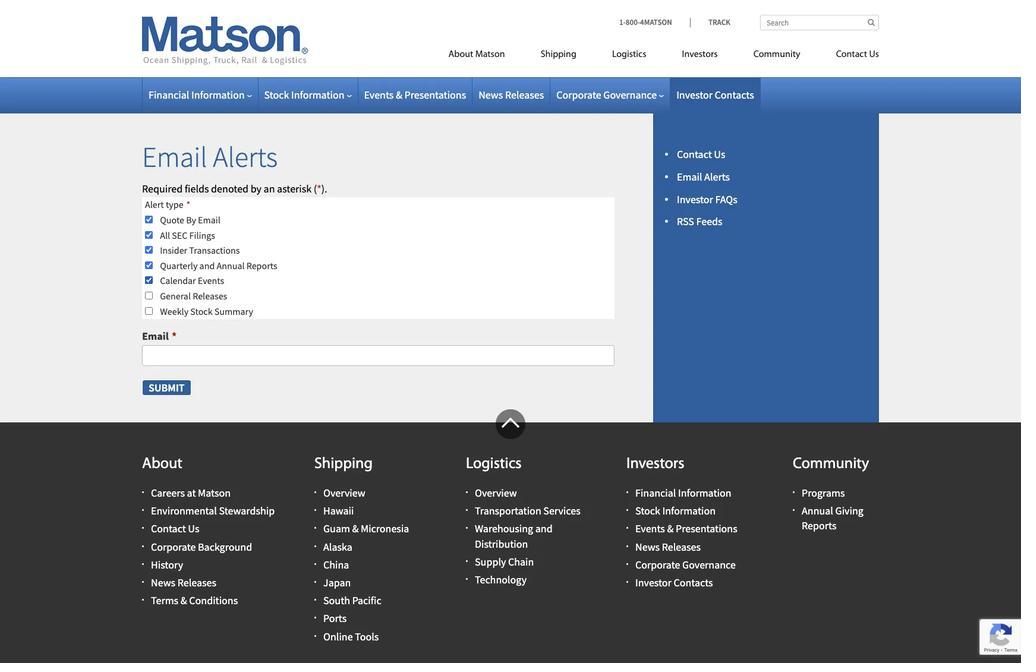 Task type: locate. For each thing, give the bounding box(es) containing it.
0 horizontal spatial overview
[[323, 486, 365, 500]]

hawaii link
[[323, 504, 354, 518]]

0 horizontal spatial contact us link
[[151, 522, 199, 536]]

and down insider transactions
[[199, 260, 215, 272]]

investor faqs link
[[677, 192, 738, 206]]

faqs
[[715, 192, 738, 206]]

search image
[[868, 18, 875, 26]]

contact us up email alerts link
[[677, 147, 725, 161]]

type
[[166, 199, 183, 211]]

financial information
[[149, 88, 245, 102]]

1 horizontal spatial presentations
[[676, 522, 737, 536]]

matson
[[475, 50, 505, 59], [198, 486, 231, 500]]

email
[[142, 139, 207, 175], [677, 170, 702, 184], [198, 214, 220, 226], [142, 329, 169, 343]]

0 vertical spatial corporate
[[557, 88, 601, 102]]

us down search icon
[[869, 50, 879, 59]]

1 vertical spatial and
[[535, 522, 553, 536]]

summary
[[214, 305, 253, 317]]

1 vertical spatial logistics
[[466, 456, 522, 473]]

0 vertical spatial shipping
[[541, 50, 577, 59]]

news releases link for events & presentations link related to top financial information link the stock information link
[[479, 88, 544, 102]]

warehousing and distribution link
[[475, 522, 553, 551]]

calendar events
[[160, 275, 224, 287]]

2 horizontal spatial contact
[[836, 50, 867, 59]]

0 vertical spatial presentations
[[405, 88, 466, 102]]

1 horizontal spatial annual
[[802, 504, 833, 518]]

0 horizontal spatial contact us
[[677, 147, 725, 161]]

0 horizontal spatial about
[[142, 456, 182, 473]]

contact us link
[[818, 44, 879, 68], [677, 147, 725, 161], [151, 522, 199, 536]]

by
[[251, 182, 262, 195]]

reports for quarterly and annual reports
[[247, 260, 277, 272]]

0 horizontal spatial financial information link
[[149, 88, 252, 102]]

0 horizontal spatial news releases link
[[151, 576, 216, 590]]

contact down search search field
[[836, 50, 867, 59]]

annual giving reports link
[[802, 504, 864, 533]]

and down transportation services link at the bottom of the page
[[535, 522, 553, 536]]

releases
[[505, 88, 544, 102], [193, 290, 227, 302], [662, 540, 701, 554], [178, 576, 216, 590]]

2 vertical spatial us
[[188, 522, 199, 536]]

financial inside financial information stock information events & presentations news releases corporate governance investor contacts
[[635, 486, 676, 500]]

2 horizontal spatial us
[[869, 50, 879, 59]]

investor contacts link for corporate governance link related to top financial information link
[[677, 88, 754, 102]]

south
[[323, 594, 350, 608]]

quarterly and annual reports
[[160, 260, 277, 272]]

email up required
[[142, 139, 207, 175]]

information
[[191, 88, 245, 102], [291, 88, 344, 102], [678, 486, 731, 500], [662, 504, 716, 518]]

& inside financial information stock information events & presentations news releases corporate governance investor contacts
[[667, 522, 674, 536]]

footer
[[0, 410, 1021, 663]]

contact inside top menu "navigation"
[[836, 50, 867, 59]]

0 horizontal spatial and
[[199, 260, 215, 272]]

1 vertical spatial contact us
[[677, 147, 725, 161]]

Quote By Email checkbox
[[145, 216, 153, 223]]

contact us link up email alerts link
[[677, 147, 725, 161]]

corporate governance link for the bottom financial information link
[[635, 558, 736, 572]]

hawaii
[[323, 504, 354, 518]]

1 horizontal spatial overview
[[475, 486, 517, 500]]

and
[[199, 260, 215, 272], [535, 522, 553, 536]]

1 horizontal spatial events & presentations link
[[635, 522, 737, 536]]

community
[[753, 50, 800, 59], [793, 456, 869, 473]]

overview transportation services warehousing and distribution supply chain technology
[[475, 486, 581, 587]]

stock information link for the bottom financial information link
[[635, 504, 716, 518]]

0 horizontal spatial news
[[151, 576, 175, 590]]

rss feeds link
[[677, 215, 723, 228]]

financial information link
[[149, 88, 252, 102], [635, 486, 731, 500]]

stock information
[[264, 88, 344, 102]]

1 horizontal spatial news releases link
[[479, 88, 544, 102]]

1 vertical spatial news
[[635, 540, 660, 554]]

1 horizontal spatial governance
[[682, 558, 736, 572]]

rss feeds
[[677, 215, 723, 228]]

filings
[[189, 229, 215, 241]]

matson up environmental stewardship link at the bottom
[[198, 486, 231, 500]]

None search field
[[760, 15, 879, 30]]

Quarterly and Annual Reports checkbox
[[145, 261, 153, 269]]

1 vertical spatial contact
[[677, 147, 712, 161]]

0 horizontal spatial contacts
[[674, 576, 713, 590]]

financial for financial information
[[149, 88, 189, 102]]

0 vertical spatial investor contacts link
[[677, 88, 754, 102]]

alerts up by
[[213, 139, 278, 175]]

corporate governance link
[[557, 88, 664, 102], [635, 558, 736, 572]]

careers at matson link
[[151, 486, 231, 500]]

1 vertical spatial matson
[[198, 486, 231, 500]]

2 horizontal spatial corporate
[[635, 558, 680, 572]]

2 vertical spatial contact us link
[[151, 522, 199, 536]]

0 vertical spatial stock
[[264, 88, 289, 102]]

& inside overview hawaii guam & micronesia alaska china japan south pacific ports online tools
[[352, 522, 359, 536]]

reports up summary
[[247, 260, 277, 272]]

1 vertical spatial presentations
[[676, 522, 737, 536]]

2 vertical spatial contact
[[151, 522, 186, 536]]

1 vertical spatial investors
[[627, 456, 685, 473]]

information for financial information
[[191, 88, 245, 102]]

micronesia
[[361, 522, 409, 536]]

logistics inside top menu "navigation"
[[612, 50, 646, 59]]

investor contacts link
[[677, 88, 754, 102], [635, 576, 713, 590]]

overview for hawaii
[[323, 486, 365, 500]]

1 overview from the left
[[323, 486, 365, 500]]

overview up transportation
[[475, 486, 517, 500]]

required fields denoted by an asterisk (
[[142, 182, 317, 195]]

logistics down back to top 'image'
[[466, 456, 522, 473]]

logistics
[[612, 50, 646, 59], [466, 456, 522, 473]]

presentations inside financial information stock information events & presentations news releases corporate governance investor contacts
[[676, 522, 737, 536]]

presentations
[[405, 88, 466, 102], [676, 522, 737, 536]]

1 vertical spatial corporate
[[151, 540, 196, 554]]

0 vertical spatial events & presentations link
[[364, 88, 466, 102]]

south pacific link
[[323, 594, 381, 608]]

1 horizontal spatial financial
[[635, 486, 676, 500]]

0 vertical spatial corporate governance link
[[557, 88, 664, 102]]

investor contacts
[[677, 88, 754, 102]]

0 horizontal spatial events
[[198, 275, 224, 287]]

denoted
[[211, 182, 249, 195]]

0 vertical spatial investors
[[682, 50, 718, 59]]

1 horizontal spatial logistics
[[612, 50, 646, 59]]

Insider Transactions checkbox
[[145, 246, 153, 254]]

email alerts up fields
[[142, 139, 278, 175]]

email alerts up investor faqs
[[677, 170, 730, 184]]

0 horizontal spatial matson
[[198, 486, 231, 500]]

0 vertical spatial community
[[753, 50, 800, 59]]

0 horizontal spatial financial
[[149, 88, 189, 102]]

1 vertical spatial about
[[142, 456, 182, 473]]

0 vertical spatial financial information link
[[149, 88, 252, 102]]

annual down transactions in the left top of the page
[[217, 260, 245, 272]]

1 vertical spatial contacts
[[674, 576, 713, 590]]

None submit
[[142, 380, 191, 396]]

supply chain link
[[475, 555, 534, 569]]

All SEC Filings checkbox
[[145, 231, 153, 239]]

2 horizontal spatial news releases link
[[635, 540, 701, 554]]

0 vertical spatial us
[[869, 50, 879, 59]]

0 vertical spatial about
[[449, 50, 473, 59]]

2 vertical spatial news
[[151, 576, 175, 590]]

annual down programs at the right of the page
[[802, 504, 833, 518]]

General Releases checkbox
[[145, 292, 153, 300]]

0 vertical spatial matson
[[475, 50, 505, 59]]

environmental stewardship link
[[151, 504, 275, 518]]

news
[[479, 88, 503, 102], [635, 540, 660, 554], [151, 576, 175, 590]]

matson inside careers at matson environmental stewardship contact us corporate background history news releases terms & conditions
[[198, 486, 231, 500]]

1-800-4matson
[[619, 17, 672, 27]]

news releases link
[[479, 88, 544, 102], [635, 540, 701, 554], [151, 576, 216, 590]]

overview link up the hawaii link
[[323, 486, 365, 500]]

investor for investor faqs
[[677, 192, 713, 206]]

0 horizontal spatial email alerts
[[142, 139, 278, 175]]

quote
[[160, 214, 184, 226]]

overview inside overview transportation services warehousing and distribution supply chain technology
[[475, 486, 517, 500]]

community down search search field
[[753, 50, 800, 59]]

overview up the hawaii link
[[323, 486, 365, 500]]

reports inside programs annual giving reports
[[802, 519, 837, 533]]

programs
[[802, 486, 845, 500]]

contact us down search icon
[[836, 50, 879, 59]]

contact up email alerts link
[[677, 147, 712, 161]]

transactions
[[189, 244, 240, 256]]

2 overview link from the left
[[475, 486, 517, 500]]

contacts inside financial information stock information events & presentations news releases corporate governance investor contacts
[[674, 576, 713, 590]]

0 horizontal spatial stock
[[190, 305, 213, 317]]

about matson
[[449, 50, 505, 59]]

1 vertical spatial us
[[714, 147, 725, 161]]

Email email field
[[142, 345, 615, 366]]

contact down environmental
[[151, 522, 186, 536]]

quarterly
[[160, 260, 198, 272]]

about for about matson
[[449, 50, 473, 59]]

annual
[[217, 260, 245, 272], [802, 504, 833, 518]]

1 horizontal spatial about
[[449, 50, 473, 59]]

events inside financial information stock information events & presentations news releases corporate governance investor contacts
[[635, 522, 665, 536]]

reports down programs at the right of the page
[[802, 519, 837, 533]]

community inside top menu "navigation"
[[753, 50, 800, 59]]

releases inside financial information stock information events & presentations news releases corporate governance investor contacts
[[662, 540, 701, 554]]

stock information link
[[264, 88, 352, 102], [635, 504, 716, 518]]

0 vertical spatial reports
[[247, 260, 277, 272]]

2 horizontal spatial contact us link
[[818, 44, 879, 68]]

0 vertical spatial news releases link
[[479, 88, 544, 102]]

reports for programs annual giving reports
[[802, 519, 837, 533]]

overview link for logistics
[[475, 486, 517, 500]]

0 horizontal spatial us
[[188, 522, 199, 536]]

1 overview link from the left
[[323, 486, 365, 500]]

1 horizontal spatial contact
[[677, 147, 712, 161]]

corporate
[[557, 88, 601, 102], [151, 540, 196, 554], [635, 558, 680, 572]]

about for about
[[142, 456, 182, 473]]

0 vertical spatial annual
[[217, 260, 245, 272]]

1 horizontal spatial alerts
[[704, 170, 730, 184]]

0 horizontal spatial logistics
[[466, 456, 522, 473]]

1 vertical spatial events
[[198, 275, 224, 287]]

us up corporate background link
[[188, 522, 199, 536]]

1 vertical spatial community
[[793, 456, 869, 473]]

1 horizontal spatial corporate
[[557, 88, 601, 102]]

0 horizontal spatial governance
[[604, 88, 657, 102]]

0 vertical spatial contact
[[836, 50, 867, 59]]

about inside "link"
[[449, 50, 473, 59]]

shipping link
[[523, 44, 594, 68]]

0 horizontal spatial contact
[[151, 522, 186, 536]]

1 vertical spatial governance
[[682, 558, 736, 572]]

contact us
[[836, 50, 879, 59], [677, 147, 725, 161]]

matson inside "link"
[[475, 50, 505, 59]]

contact us link down search icon
[[818, 44, 879, 68]]

contact us inside top menu "navigation"
[[836, 50, 879, 59]]

news releases link for events & presentations link associated with the stock information link associated with the bottom financial information link
[[635, 540, 701, 554]]

1 vertical spatial investor
[[677, 192, 713, 206]]

us
[[869, 50, 879, 59], [714, 147, 725, 161], [188, 522, 199, 536]]

logistics down 800-
[[612, 50, 646, 59]]

1 vertical spatial shipping
[[314, 456, 373, 473]]

investors link
[[664, 44, 736, 68]]

alerts up faqs at the right top of page
[[704, 170, 730, 184]]

weekly
[[160, 305, 189, 317]]

0 vertical spatial financial
[[149, 88, 189, 102]]

0 vertical spatial stock information link
[[264, 88, 352, 102]]

logistics link
[[594, 44, 664, 68]]

investor for investor contacts
[[677, 88, 713, 102]]

1 vertical spatial corporate governance link
[[635, 558, 736, 572]]

1 vertical spatial investor contacts link
[[635, 576, 713, 590]]

us inside top menu "navigation"
[[869, 50, 879, 59]]

2 vertical spatial stock
[[635, 504, 660, 518]]

investor
[[677, 88, 713, 102], [677, 192, 713, 206], [635, 576, 672, 590]]

corporate inside careers at matson environmental stewardship contact us corporate background history news releases terms & conditions
[[151, 540, 196, 554]]

2 horizontal spatial events
[[635, 522, 665, 536]]

fields
[[185, 182, 209, 195]]

overview link up transportation
[[475, 486, 517, 500]]

2 vertical spatial news releases link
[[151, 576, 216, 590]]

0 vertical spatial events
[[364, 88, 394, 102]]

stock
[[264, 88, 289, 102], [190, 305, 213, 317], [635, 504, 660, 518]]

overview
[[323, 486, 365, 500], [475, 486, 517, 500]]

2 vertical spatial corporate
[[635, 558, 680, 572]]

0 horizontal spatial presentations
[[405, 88, 466, 102]]

stewardship
[[219, 504, 275, 518]]

annual inside programs annual giving reports
[[802, 504, 833, 518]]

1 horizontal spatial and
[[535, 522, 553, 536]]

information for stock information
[[291, 88, 344, 102]]

us up email alerts link
[[714, 147, 725, 161]]

1 horizontal spatial financial information link
[[635, 486, 731, 500]]

1 horizontal spatial contact us
[[836, 50, 879, 59]]

stock information link for top financial information link
[[264, 88, 352, 102]]

investor contacts link for corporate governance link related to the bottom financial information link
[[635, 576, 713, 590]]

0 horizontal spatial overview link
[[323, 486, 365, 500]]

sec
[[172, 229, 187, 241]]

environmental
[[151, 504, 217, 518]]

matson up news releases
[[475, 50, 505, 59]]

& inside careers at matson environmental stewardship contact us corporate background history news releases terms & conditions
[[181, 594, 187, 608]]

events & presentations link
[[364, 88, 466, 102], [635, 522, 737, 536]]

email up the investor faqs link
[[677, 170, 702, 184]]

china
[[323, 558, 349, 572]]

1 vertical spatial stock information link
[[635, 504, 716, 518]]

Calendar Events checkbox
[[145, 277, 153, 284]]

1 horizontal spatial reports
[[802, 519, 837, 533]]

community up 'programs' link
[[793, 456, 869, 473]]

0 horizontal spatial corporate
[[151, 540, 196, 554]]

2 overview from the left
[[475, 486, 517, 500]]

0 vertical spatial contact us
[[836, 50, 879, 59]]

community inside footer
[[793, 456, 869, 473]]

news inside financial information stock information events & presentations news releases corporate governance investor contacts
[[635, 540, 660, 554]]

corporate governance link for top financial information link
[[557, 88, 664, 102]]

an
[[264, 182, 275, 195]]

contact us link down environmental
[[151, 522, 199, 536]]

overview inside overview hawaii guam & micronesia alaska china japan south pacific ports online tools
[[323, 486, 365, 500]]

overview link
[[323, 486, 365, 500], [475, 486, 517, 500]]

0 horizontal spatial reports
[[247, 260, 277, 272]]



Task type: vqa. For each thing, say whether or not it's contained in the screenshot.
"Displaying"
no



Task type: describe. For each thing, give the bounding box(es) containing it.
0 horizontal spatial shipping
[[314, 456, 373, 473]]

events & presentations link for top financial information link the stock information link
[[364, 88, 466, 102]]

footer containing about
[[0, 410, 1021, 663]]

insider transactions
[[160, 244, 240, 256]]

history
[[151, 558, 183, 572]]

investors inside footer
[[627, 456, 685, 473]]

0 horizontal spatial annual
[[217, 260, 245, 272]]

chain
[[508, 555, 534, 569]]

careers at matson environmental stewardship contact us corporate background history news releases terms & conditions
[[151, 486, 275, 608]]

programs annual giving reports
[[802, 486, 864, 533]]

overview for transportation
[[475, 486, 517, 500]]

online tools link
[[323, 630, 379, 644]]

general releases
[[160, 290, 227, 302]]

shipping inside top menu "navigation"
[[541, 50, 577, 59]]

insider
[[160, 244, 187, 256]]

matson image
[[142, 17, 309, 65]]

releases inside careers at matson environmental stewardship contact us corporate background history news releases terms & conditions
[[178, 576, 216, 590]]

0 vertical spatial governance
[[604, 88, 657, 102]]

contact inside careers at matson environmental stewardship contact us corporate background history news releases terms & conditions
[[151, 522, 186, 536]]

ports
[[323, 612, 347, 626]]

0 vertical spatial contact us link
[[818, 44, 879, 68]]

track link
[[690, 17, 731, 27]]

transportation services link
[[475, 504, 581, 518]]

required
[[142, 182, 183, 195]]

governance inside financial information stock information events & presentations news releases corporate governance investor contacts
[[682, 558, 736, 572]]

1 vertical spatial financial information link
[[635, 486, 731, 500]]

1 horizontal spatial contact us link
[[677, 147, 725, 161]]

alert type
[[145, 199, 183, 211]]

overview link for shipping
[[323, 486, 365, 500]]

news inside careers at matson environmental stewardship contact us corporate background history news releases terms & conditions
[[151, 576, 175, 590]]

alaska link
[[323, 540, 352, 554]]

corporate inside financial information stock information events & presentations news releases corporate governance investor contacts
[[635, 558, 680, 572]]

1-
[[619, 17, 626, 27]]

at
[[187, 486, 196, 500]]

quote by email
[[160, 214, 220, 226]]

investors inside 'link'
[[682, 50, 718, 59]]

weekly stock summary
[[160, 305, 253, 317]]

distribution
[[475, 537, 528, 551]]

events & presentations
[[364, 88, 466, 102]]

feeds
[[696, 215, 723, 228]]

technology link
[[475, 573, 527, 587]]

information for financial information stock information events & presentations news releases corporate governance investor contacts
[[678, 486, 731, 500]]

1 horizontal spatial email alerts
[[677, 170, 730, 184]]

email alerts link
[[677, 170, 730, 184]]

1 horizontal spatial contacts
[[715, 88, 754, 102]]

top menu navigation
[[395, 44, 879, 68]]

all
[[160, 229, 170, 241]]

stock inside financial information stock information events & presentations news releases corporate governance investor contacts
[[635, 504, 660, 518]]

alert
[[145, 199, 164, 211]]

4matson
[[640, 17, 672, 27]]

china link
[[323, 558, 349, 572]]

tools
[[355, 630, 379, 644]]

pacific
[[352, 594, 381, 608]]

back to top image
[[496, 410, 525, 439]]

financial information stock information events & presentations news releases corporate governance investor contacts
[[635, 486, 737, 590]]

overview hawaii guam & micronesia alaska china japan south pacific ports online tools
[[323, 486, 409, 644]]

all sec filings
[[160, 229, 215, 241]]

terms
[[151, 594, 178, 608]]

and inside overview transportation services warehousing and distribution supply chain technology
[[535, 522, 553, 536]]

1 horizontal spatial us
[[714, 147, 725, 161]]

financial for financial information stock information events & presentations news releases corporate governance investor contacts
[[635, 486, 676, 500]]

warehousing
[[475, 522, 533, 536]]

1 vertical spatial stock
[[190, 305, 213, 317]]

online
[[323, 630, 353, 644]]

investor inside financial information stock information events & presentations news releases corporate governance investor contacts
[[635, 576, 672, 590]]

0 horizontal spatial alerts
[[213, 139, 278, 175]]

transportation
[[475, 504, 541, 518]]

investor faqs
[[677, 192, 738, 206]]

calendar
[[160, 275, 196, 287]]

corporate governance
[[557, 88, 657, 102]]

800-
[[626, 17, 640, 27]]

history link
[[151, 558, 183, 572]]

ports link
[[323, 612, 347, 626]]

asterisk
[[277, 182, 312, 195]]

(
[[314, 182, 317, 195]]

us inside careers at matson environmental stewardship contact us corporate background history news releases terms & conditions
[[188, 522, 199, 536]]

alaska
[[323, 540, 352, 554]]

guam & micronesia link
[[323, 522, 409, 536]]

background
[[198, 540, 252, 554]]

japan
[[323, 576, 351, 590]]

news releases
[[479, 88, 544, 102]]

Search search field
[[760, 15, 879, 30]]

rss
[[677, 215, 694, 228]]

Weekly Stock Summary checkbox
[[145, 307, 153, 315]]

careers
[[151, 486, 185, 500]]

events & presentations link for the stock information link associated with the bottom financial information link
[[635, 522, 737, 536]]

1 horizontal spatial stock
[[264, 88, 289, 102]]

guam
[[323, 522, 350, 536]]

1-800-4matson link
[[619, 17, 690, 27]]

email down weekly stock summary option
[[142, 329, 169, 343]]

community link
[[736, 44, 818, 68]]

services
[[543, 504, 581, 518]]

track
[[708, 17, 731, 27]]

corporate background link
[[151, 540, 252, 554]]

giving
[[835, 504, 864, 518]]

supply
[[475, 555, 506, 569]]

1 horizontal spatial news
[[479, 88, 503, 102]]

conditions
[[189, 594, 238, 608]]

terms & conditions link
[[151, 594, 238, 608]]

programs link
[[802, 486, 845, 500]]

general
[[160, 290, 191, 302]]

).
[[321, 182, 327, 195]]

email up filings
[[198, 214, 220, 226]]

japan link
[[323, 576, 351, 590]]

technology
[[475, 573, 527, 587]]



